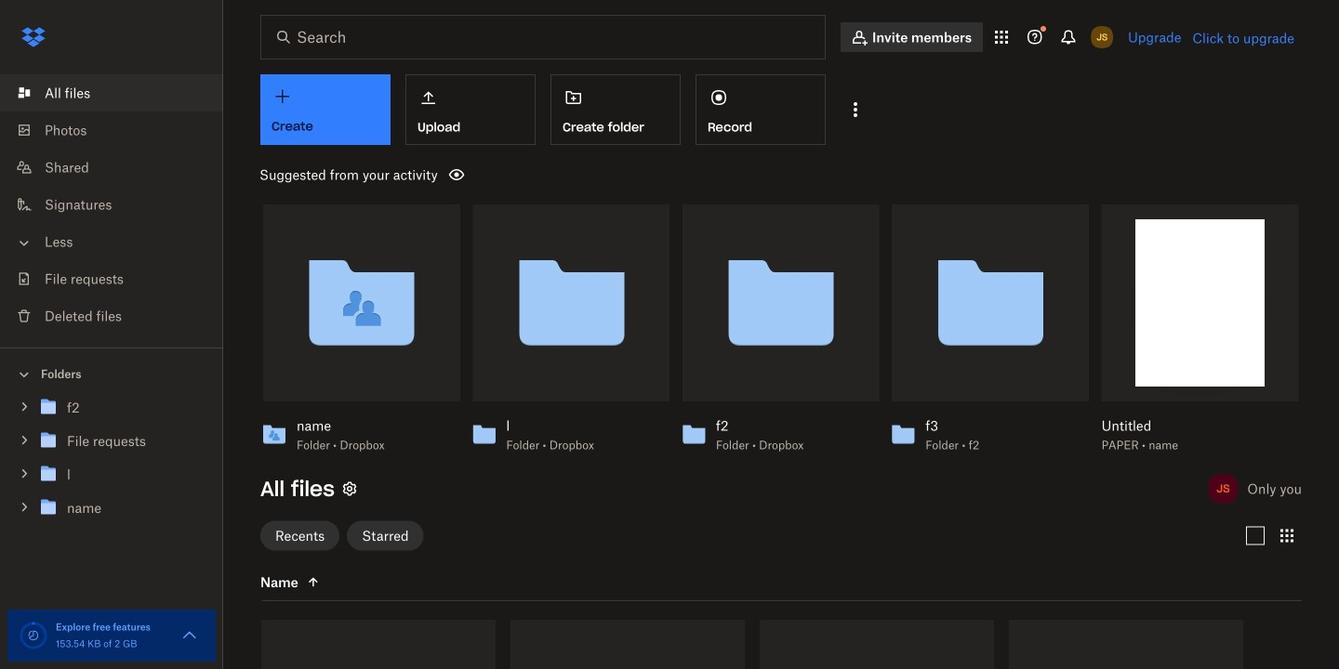 Task type: describe. For each thing, give the bounding box(es) containing it.
shared folder, name row
[[1009, 620, 1244, 670]]

folder, file requests row
[[511, 620, 745, 670]]

folder settings image
[[338, 478, 361, 500]]

folder, l row
[[760, 620, 994, 670]]

dropbox image
[[15, 19, 52, 56]]

quota usage progress bar
[[19, 621, 48, 651]]



Task type: vqa. For each thing, say whether or not it's contained in the screenshot.
Much
no



Task type: locate. For each thing, give the bounding box(es) containing it.
Search in folder "Dropbox" text field
[[297, 26, 787, 48]]

less image
[[15, 234, 33, 253]]

list
[[0, 63, 223, 348]]

group
[[0, 387, 223, 539]]

folder, f2 row
[[261, 620, 496, 670]]

quota usage image
[[19, 621, 48, 651]]

list item
[[0, 74, 223, 112]]



